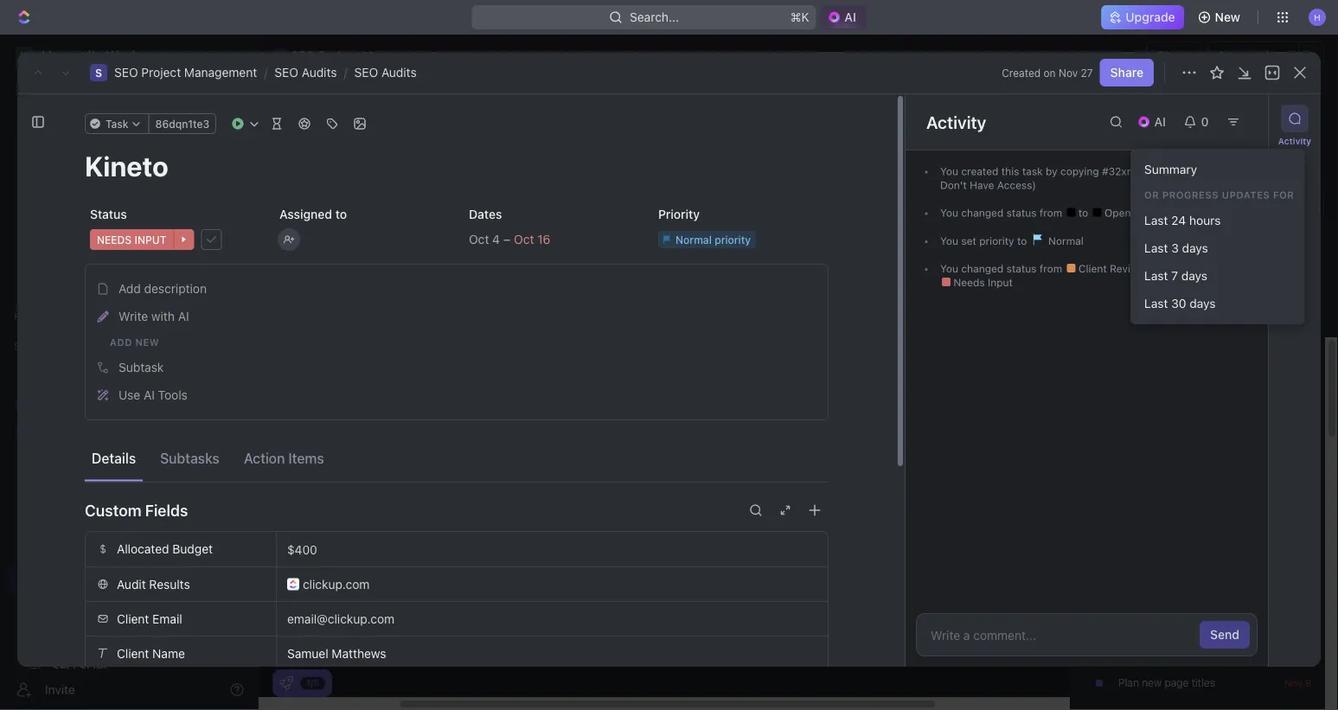 Task type: describe. For each thing, give the bounding box(es) containing it.
details button
[[85, 442, 143, 474]]

project inside seo project management link
[[69, 572, 110, 587]]

action items button
[[237, 442, 331, 474]]

2 horizontal spatial seo project management, , element
[[273, 48, 287, 62]]

add for add task
[[1213, 111, 1236, 125]]

review
[[1110, 263, 1145, 275]]

priority
[[658, 207, 700, 221]]

changed status from for open
[[958, 207, 1065, 219]]

for
[[1273, 189, 1294, 201]]

send button
[[1200, 621, 1250, 649]]

don't
[[940, 179, 967, 191]]

1 / from the left
[[264, 65, 268, 80]]

fields
[[145, 501, 188, 519]]

0 horizontal spatial ai
[[144, 388, 155, 402]]

3
[[1172, 241, 1179, 255]]

favorites
[[14, 311, 59, 323]]

projects
[[52, 455, 98, 469]]

last for last 7 days
[[1145, 269, 1168, 283]]

pencil image
[[97, 311, 109, 322]]

set priority to
[[958, 235, 1030, 247]]

created
[[1002, 67, 1041, 79]]

(you
[[1159, 165, 1181, 177]]

allocated
[[117, 542, 169, 556]]

use ai tools
[[119, 388, 188, 402]]

1 seo audits link from the left
[[275, 65, 337, 80]]

allocated budget
[[117, 542, 213, 556]]

client
[[1079, 263, 1107, 275]]

user group image
[[18, 427, 31, 438]]

add task
[[1213, 111, 1266, 125]]

Set value for Allocated Budget Custom Field text field
[[277, 532, 828, 567]]

onboarding checklist button element
[[279, 677, 293, 690]]

ai inside dropdown button
[[1155, 115, 1166, 129]]

sidebar navigation
[[0, 35, 259, 710]]

email
[[152, 612, 182, 626]]

subtasks button
[[153, 442, 226, 474]]

results
[[149, 577, 190, 591]]

2 you from the top
[[940, 207, 958, 219]]

86dqn1te3
[[155, 118, 209, 130]]

action
[[244, 450, 285, 466]]

write
[[119, 309, 148, 324]]

2 / from the left
[[344, 65, 347, 80]]

2 audits from the left
[[381, 65, 417, 80]]

input
[[988, 276, 1013, 289]]

favorites button
[[7, 306, 66, 327]]

⌘k
[[790, 10, 809, 24]]

write with ai
[[119, 309, 189, 324]]

s for seo project management, , element inside sidebar navigation
[[21, 574, 28, 586]]

just now
[[1199, 263, 1243, 275]]

audit
[[117, 577, 146, 591]]

spaces
[[14, 340, 50, 352]]

1 horizontal spatial ai
[[178, 309, 189, 324]]

clickup.com
[[303, 577, 370, 591]]

automations
[[1218, 48, 1290, 62]]

1 you from the top
[[940, 165, 958, 177]]

seo project management link for the middle seo project management, , element
[[114, 65, 257, 80]]

#32xmwqh (you don't have access)
[[940, 165, 1181, 191]]

email@clickup.com
[[287, 612, 395, 626]]

share button right 27
[[1100, 59, 1154, 87]]

matthews
[[332, 646, 386, 660]]

add new
[[110, 337, 159, 348]]

inbox link
[[7, 113, 242, 141]]

automations button
[[1209, 42, 1299, 68]]

s inside s seo project management
[[277, 50, 283, 60]]

tree inside sidebar navigation
[[7, 360, 242, 710]]

assigned to
[[279, 207, 347, 221]]

4
[[1210, 207, 1217, 219]]

now
[[1223, 263, 1243, 275]]

seo project management link for seo project management, , element inside sidebar navigation
[[42, 566, 239, 593]]

to left 7 at right top
[[1148, 263, 1157, 275]]

Edit task name text field
[[85, 150, 829, 183]]

samuel matthews
[[287, 646, 386, 660]]

client review
[[1076, 263, 1148, 275]]

day
[[1149, 644, 1168, 656]]

nov 8
[[1285, 677, 1311, 689]]

activity inside 'task sidebar content' section
[[927, 112, 987, 132]]

overdue
[[1170, 276, 1215, 289]]

keyword map
[[1119, 611, 1184, 623]]

dashboards link
[[7, 172, 242, 200]]

search
[[1061, 160, 1101, 175]]

needs
[[954, 276, 985, 289]]

4 you from the top
[[940, 263, 958, 275]]

home
[[42, 90, 75, 105]]

last 3 days
[[1145, 241, 1208, 255]]

updates
[[1222, 189, 1270, 201]]

project up home link
[[141, 65, 181, 80]]

client email
[[117, 612, 182, 626]]

samuel
[[287, 646, 328, 660]]

assigned
[[279, 207, 332, 221]]

27
[[1081, 67, 1093, 79]]

use ai tools button
[[91, 382, 823, 409]]

tasks
[[1088, 240, 1127, 259]]

by inside 'task sidebar content' section
[[1046, 165, 1058, 177]]

needs input
[[951, 276, 1013, 289]]

7
[[1172, 269, 1178, 283]]

tools
[[158, 388, 188, 402]]

home link
[[7, 84, 242, 112]]

description
[[144, 282, 207, 296]]

1 audits from the left
[[302, 65, 337, 80]]

onboarding checklist button image
[[279, 677, 293, 690]]

days for last 30 days
[[1190, 296, 1216, 311]]

24
[[1172, 213, 1186, 227]]

add description button
[[91, 275, 823, 303]]

status for open
[[1007, 207, 1037, 219]]

days for last 3 days
[[1182, 241, 1208, 255]]

labor day
[[1119, 644, 1168, 656]]

to right priority
[[1017, 235, 1027, 247]]

last 30 days button
[[1138, 290, 1298, 317]]

summary
[[1145, 162, 1197, 176]]

to right assigned
[[335, 207, 347, 221]]

new button
[[1191, 3, 1251, 31]]

new
[[1215, 10, 1241, 24]]

52
[[1279, 314, 1292, 327]]

seo inside sidebar navigation
[[42, 572, 66, 587]]

1 vertical spatial nov
[[1285, 677, 1303, 689]]

keyword
[[1119, 611, 1160, 623]]

project down s seo project management
[[353, 103, 431, 132]]

activity inside the task sidebar navigation tab list
[[1278, 136, 1312, 146]]



Task type: locate. For each thing, give the bounding box(es) containing it.
you up the don't
[[940, 165, 958, 177]]

0 vertical spatial ai
[[1155, 115, 1166, 129]]

add left task at the top right of the page
[[1213, 111, 1236, 125]]

map
[[1163, 611, 1184, 623]]

1 vertical spatial s
[[95, 67, 102, 79]]

s inside navigation
[[21, 574, 28, 586]]

0 vertical spatial seo project management link
[[114, 65, 257, 80]]

last left '30'
[[1145, 296, 1168, 311]]

seo project management link
[[114, 65, 257, 80], [42, 566, 239, 593]]

nov left 8
[[1285, 677, 1303, 689]]

last inside button
[[1145, 269, 1168, 283]]

labor
[[1119, 644, 1146, 656]]

from down normal
[[1040, 263, 1062, 275]]

1 vertical spatial status
[[1007, 263, 1037, 275]]

seo project management / seo audits / seo audits
[[114, 65, 417, 80]]

subtasks
[[160, 450, 220, 466]]

priority
[[979, 235, 1014, 247]]

share for share button to the right of 27
[[1111, 65, 1144, 80]]

0 horizontal spatial audits
[[302, 65, 337, 80]]

seo project management, , element inside sidebar navigation
[[16, 571, 33, 588]]

sort
[[1088, 314, 1109, 326]]

ai up summary at the right of page
[[1155, 115, 1166, 129]]

1 horizontal spatial activity
[[1278, 136, 1312, 146]]

invite
[[45, 683, 75, 697]]

status down the access)
[[1007, 207, 1037, 219]]

seo project management down allocated
[[42, 572, 188, 587]]

2 seo audits link from the left
[[354, 65, 417, 80]]

ai right use in the bottom left of the page
[[144, 388, 155, 402]]

status for needs input
[[1007, 263, 1037, 275]]

client name
[[117, 646, 185, 660]]

1 vertical spatial share
[[1111, 65, 1144, 80]]

share button
[[1147, 42, 1201, 69], [1100, 59, 1154, 87]]

2 changed status from from the top
[[958, 263, 1065, 275]]

1 horizontal spatial new
[[1142, 677, 1162, 689]]

2 last from the top
[[1145, 241, 1168, 255]]

subtask
[[119, 360, 164, 375]]

project left audit
[[69, 572, 110, 587]]

activity up for
[[1278, 136, 1312, 146]]

last 24 hours button
[[1138, 207, 1298, 234]]

changed for needs input
[[961, 263, 1004, 275]]

0 vertical spatial changed status from
[[958, 207, 1065, 219]]

last 7 days button
[[1138, 262, 1298, 290]]

add down write
[[110, 337, 132, 348]]

0 vertical spatial activity
[[927, 112, 987, 132]]

1 vertical spatial from
[[1040, 263, 1062, 275]]

created
[[961, 165, 999, 177]]

share
[[1158, 48, 1191, 62], [1111, 65, 1144, 80]]

2 vertical spatial s
[[21, 574, 28, 586]]

client left name
[[117, 646, 149, 660]]

changed up needs input
[[961, 263, 1004, 275]]

0 vertical spatial from
[[1040, 207, 1062, 219]]

16
[[1301, 349, 1311, 360]]

0 horizontal spatial activity
[[927, 112, 987, 132]]

1 vertical spatial activity
[[1278, 136, 1312, 146]]

0 horizontal spatial s
[[21, 574, 28, 586]]

2 client from the top
[[117, 646, 149, 660]]

2 horizontal spatial ai
[[1155, 115, 1166, 129]]

titles
[[1192, 677, 1215, 689]]

add task button
[[1203, 105, 1276, 132]]

1 vertical spatial changed
[[961, 263, 1004, 275]]

0 horizontal spatial nov
[[1059, 67, 1078, 79]]

tree
[[7, 360, 242, 710]]

0 vertical spatial add
[[1213, 111, 1236, 125]]

items
[[288, 450, 324, 466]]

by right 'sort'
[[1111, 314, 1123, 326]]

send
[[1210, 628, 1240, 642]]

add for add new
[[110, 337, 132, 348]]

upgrade link
[[1102, 5, 1184, 29]]

plan new page titles
[[1119, 677, 1215, 689]]

0 vertical spatial days
[[1182, 241, 1208, 255]]

days for last 7 days
[[1182, 269, 1208, 283]]

2 changed from the top
[[961, 263, 1004, 275]]

1 horizontal spatial audits
[[381, 65, 417, 80]]

task
[[1022, 165, 1043, 177]]

0 vertical spatial changed
[[961, 207, 1004, 219]]

last for last 30 days
[[1145, 296, 1168, 311]]

0 vertical spatial share
[[1158, 48, 1191, 62]]

1 horizontal spatial /
[[344, 65, 347, 80]]

days inside button
[[1182, 269, 1208, 283]]

today button
[[273, 195, 316, 216]]

details
[[92, 450, 136, 466]]

access)
[[997, 179, 1036, 191]]

status
[[90, 207, 127, 221]]

s for the middle seo project management, , element
[[95, 67, 102, 79]]

1 vertical spatial seo project management
[[42, 572, 188, 587]]

client for client name
[[117, 646, 149, 660]]

1 vertical spatial add
[[119, 282, 141, 296]]

1 last from the top
[[1145, 213, 1168, 227]]

changed status from down the access)
[[958, 207, 1065, 219]]

mins
[[1220, 207, 1243, 219]]

4 last from the top
[[1145, 296, 1168, 311]]

2 status from the top
[[1007, 263, 1037, 275]]

1 horizontal spatial share
[[1158, 48, 1191, 62]]

you down the don't
[[940, 207, 958, 219]]

task sidebar navigation tab list
[[1276, 105, 1314, 206]]

1 status from the top
[[1007, 207, 1037, 219]]

2 horizontal spatial s
[[277, 50, 283, 60]]

4 mins
[[1210, 207, 1243, 219]]

progress
[[1163, 189, 1219, 201]]

audit results
[[117, 577, 190, 591]]

ai button
[[1130, 108, 1177, 136]]

last for last 3 days
[[1145, 241, 1168, 255]]

last 7 days
[[1145, 269, 1208, 283]]

status up "input" on the right of the page
[[1007, 263, 1037, 275]]

0 vertical spatial seo project management
[[300, 103, 586, 132]]

oct
[[1282, 349, 1298, 360]]

1 horizontal spatial seo project management
[[300, 103, 586, 132]]

plan
[[1119, 677, 1139, 689]]

new for plan
[[1142, 677, 1162, 689]]

client left email
[[117, 612, 149, 626]]

share button down upgrade
[[1147, 42, 1201, 69]]

changed status from for needs input
[[958, 263, 1065, 275]]

1 vertical spatial days
[[1182, 269, 1208, 283]]

seo project management, , element
[[273, 48, 287, 62], [90, 64, 107, 81], [16, 571, 33, 588]]

0 horizontal spatial seo audits link
[[275, 65, 337, 80]]

seo project management inside sidebar navigation
[[42, 572, 188, 587]]

search...
[[630, 10, 679, 24]]

clickup.com link
[[287, 568, 818, 601]]

#32xmwqh
[[1102, 165, 1156, 177]]

seo audits link
[[275, 65, 337, 80], [354, 65, 417, 80]]

you left set
[[940, 235, 958, 247]]

1 vertical spatial changed status from
[[958, 263, 1065, 275]]

tree containing projects
[[7, 360, 242, 710]]

0 vertical spatial status
[[1007, 207, 1037, 219]]

last left 3 on the top right of page
[[1145, 241, 1168, 255]]

1 vertical spatial ai
[[178, 309, 189, 324]]

created this task by copying
[[958, 165, 1102, 177]]

last left 7 at right top
[[1145, 269, 1168, 283]]

2 vertical spatial seo project management, , element
[[16, 571, 33, 588]]

1 vertical spatial seo project management, , element
[[90, 64, 107, 81]]

changed down have
[[961, 207, 1004, 219]]

dashboards
[[42, 179, 109, 193]]

on
[[1044, 67, 1056, 79]]

1 vertical spatial seo project management link
[[42, 566, 239, 593]]

0 vertical spatial seo project management, , element
[[273, 48, 287, 62]]

upgrade
[[1126, 10, 1175, 24]]

you up needs
[[940, 263, 958, 275]]

activity up created
[[927, 112, 987, 132]]

0 vertical spatial by
[[1046, 165, 1058, 177]]

last left 24
[[1145, 213, 1168, 227]]

last 30 days
[[1145, 296, 1216, 311]]

management inside sidebar navigation
[[113, 572, 188, 587]]

search button
[[1039, 156, 1107, 180]]

new up subtask
[[135, 337, 159, 348]]

to left open
[[1079, 207, 1091, 219]]

1 horizontal spatial by
[[1111, 314, 1123, 326]]

from for open
[[1040, 207, 1062, 219]]

management
[[362, 48, 437, 62], [184, 65, 257, 80], [436, 103, 581, 132], [113, 572, 188, 587]]

task sidebar content section
[[905, 94, 1268, 667]]

ai right 'with'
[[178, 309, 189, 324]]

changed for open
[[961, 207, 1004, 219]]

client for client email
[[117, 612, 149, 626]]

days right 3 on the top right of page
[[1182, 241, 1208, 255]]

0 horizontal spatial by
[[1046, 165, 1058, 177]]

0 vertical spatial client
[[117, 612, 149, 626]]

days right 7 at right top
[[1182, 269, 1208, 283]]

task
[[1239, 111, 1266, 125]]

action items
[[244, 450, 324, 466]]

custom
[[85, 501, 141, 519]]

52 tasks
[[1279, 314, 1321, 327]]

1 horizontal spatial seo project management, , element
[[90, 64, 107, 81]]

share for share button below upgrade
[[1158, 48, 1191, 62]]

share down upgrade
[[1158, 48, 1191, 62]]

3 last from the top
[[1145, 269, 1168, 283]]

samuel matthews button
[[277, 637, 828, 670]]

ai
[[1155, 115, 1166, 129], [178, 309, 189, 324], [144, 388, 155, 402]]

custom fields
[[85, 501, 188, 519]]

1 horizontal spatial s
[[95, 67, 102, 79]]

0 vertical spatial new
[[135, 337, 159, 348]]

seo project management link up 86dqn1te3
[[114, 65, 257, 80]]

0 vertical spatial nov
[[1059, 67, 1078, 79]]

new for add
[[135, 337, 159, 348]]

add up write
[[119, 282, 141, 296]]

status
[[1007, 207, 1037, 219], [1007, 263, 1037, 275]]

1/5
[[306, 678, 319, 688]]

name
[[152, 646, 185, 660]]

0 horizontal spatial seo project management
[[42, 572, 188, 587]]

changed status from up "input" on the right of the page
[[958, 263, 1065, 275]]

2 from from the top
[[1040, 263, 1062, 275]]

nov left 27
[[1059, 67, 1078, 79]]

this
[[1002, 165, 1019, 177]]

1 changed from the top
[[961, 207, 1004, 219]]

1 horizontal spatial seo audits link
[[354, 65, 417, 80]]

activity
[[927, 112, 987, 132], [1278, 136, 1312, 146]]

1 client from the top
[[117, 612, 149, 626]]

add for add description
[[119, 282, 141, 296]]

ai button
[[1130, 108, 1177, 136]]

1 horizontal spatial nov
[[1285, 677, 1303, 689]]

seo
[[291, 48, 315, 62], [114, 65, 138, 80], [275, 65, 298, 80], [354, 65, 378, 80], [300, 103, 348, 132], [42, 572, 66, 587]]

3 you from the top
[[940, 235, 958, 247]]

open
[[1102, 207, 1131, 219]]

from up normal
[[1040, 207, 1062, 219]]

1 vertical spatial client
[[117, 646, 149, 660]]

1 from from the top
[[1040, 207, 1062, 219]]

normal
[[1046, 235, 1084, 247]]

seo project management up edit task name text box
[[300, 103, 586, 132]]

0 horizontal spatial /
[[264, 65, 268, 80]]

2 vertical spatial ai
[[144, 388, 155, 402]]

customize button
[[1169, 156, 1257, 180]]

2 vertical spatial add
[[110, 337, 132, 348]]

from for needs input
[[1040, 263, 1062, 275]]

seo project management link down allocated
[[42, 566, 239, 593]]

customize
[[1191, 160, 1252, 175]]

2 vertical spatial days
[[1190, 296, 1216, 311]]

project up seo project management / seo audits / seo audits
[[318, 48, 359, 62]]

0 horizontal spatial new
[[135, 337, 159, 348]]

hide button
[[1293, 239, 1326, 260]]

changed status from
[[958, 207, 1065, 219], [958, 263, 1065, 275]]

30
[[1172, 296, 1186, 311]]

write with ai button
[[91, 303, 823, 330]]

set
[[961, 235, 977, 247]]

last for last 24 hours
[[1145, 213, 1168, 227]]

1 vertical spatial by
[[1111, 314, 1123, 326]]

days down the overdue
[[1190, 296, 1216, 311]]

share right 27
[[1111, 65, 1144, 80]]

oct 16
[[1282, 349, 1311, 360]]

by right task
[[1046, 165, 1058, 177]]

0 horizontal spatial share
[[1111, 65, 1144, 80]]

use
[[119, 388, 140, 402]]

1 changed status from from the top
[[958, 207, 1065, 219]]

8
[[1305, 677, 1311, 689]]

or
[[1145, 189, 1159, 201]]

0 horizontal spatial seo project management, , element
[[16, 571, 33, 588]]

budget
[[172, 542, 213, 556]]

you
[[940, 165, 958, 177], [940, 207, 958, 219], [940, 235, 958, 247], [940, 263, 958, 275]]

new right plan
[[1142, 677, 1162, 689]]

0 vertical spatial s
[[277, 50, 283, 60]]

1 vertical spatial new
[[1142, 677, 1162, 689]]



Task type: vqa. For each thing, say whether or not it's contained in the screenshot.
alert
no



